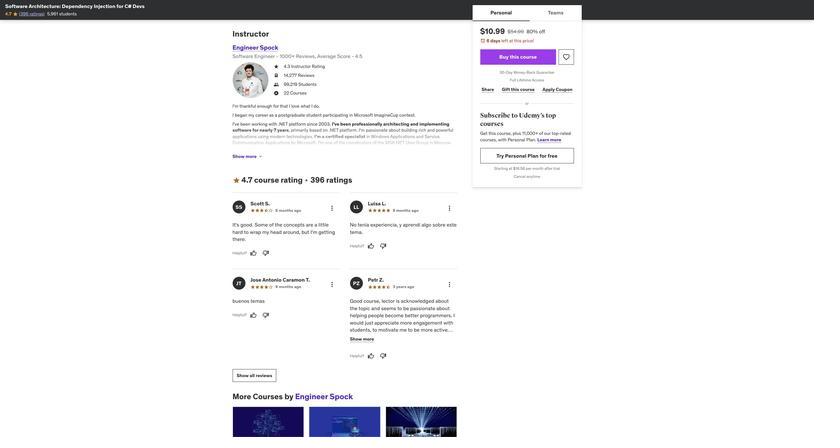 Task type: locate. For each thing, give the bounding box(es) containing it.
0 horizontal spatial passionate
[[366, 128, 388, 133]]

about inside , primarily based on .net platform. i'm passionate about building rich and powerful applications using modern technologies.
[[389, 128, 401, 133]]

good course, lector is acknowledged about the topic and seems to be passionate about helping people become better programmers. i would just appreciate more engagement with students, to motivate me to be more active during the course - some challenges, don't copy & paste code so the student is motivated to write stuff and think about what he/she is writing. more challenges.
[[350, 298, 455, 362]]

in inside i'm thankful enough for that i love what i do. i began my career as a postgraduate student participating in microsoft imaginecup contest.
[[349, 112, 353, 118]]

xsmall image
[[274, 73, 279, 79]]

to
[[512, 112, 518, 120], [270, 149, 274, 155], [323, 149, 327, 155], [244, 229, 249, 236], [398, 306, 402, 312], [373, 327, 377, 334], [408, 327, 413, 334], [350, 349, 355, 355]]

this inside "link"
[[511, 87, 519, 92]]

to down good.
[[244, 229, 249, 236]]

1 i've from the left
[[233, 121, 239, 127]]

0 vertical spatial show more button
[[233, 150, 263, 163]]

1 horizontal spatial what
[[417, 349, 428, 355]]

1 try from the left
[[264, 149, 269, 155]]

i'm left one
[[318, 140, 324, 146]]

ratings)
[[30, 11, 45, 17]]

1 horizontal spatial passionate
[[411, 306, 436, 312]]

price!
[[523, 38, 534, 44]]

8 months ago up y
[[393, 208, 419, 213]]

after
[[545, 166, 553, 171]]

month
[[533, 166, 544, 171]]

1 horizontal spatial software
[[233, 53, 253, 59]]

0 vertical spatial with
[[269, 121, 277, 127]]

to left less.
[[270, 149, 274, 155]]

my down thankful
[[249, 112, 255, 118]]

ago
[[294, 208, 301, 213], [412, 208, 419, 213], [294, 285, 301, 290], [408, 285, 415, 290]]

0 horizontal spatial i've
[[233, 121, 239, 127]]

4.3 instructor rating
[[284, 64, 325, 69]]

is down motivated on the bottom of page
[[447, 349, 451, 355]]

student inside i'm thankful enough for that i love what i do. i began my career as a postgraduate student participating in microsoft imaginecup contest.
[[306, 112, 322, 118]]

1 vertical spatial what
[[417, 349, 428, 355]]

months for the
[[279, 208, 293, 213]]

and inside in windows applications and service communication applications by microsoft. i'm one of the coordinators of the msk.net user group in moscow.
[[416, 134, 424, 140]]

gift this course
[[502, 87, 535, 92]]

i right programmers.
[[454, 313, 455, 319]]

apply coupon button
[[541, 83, 574, 96]]

i'm inside in windows applications and service communication applications by microsoft. i'm one of the coordinators of the msk.net user group in moscow.
[[318, 140, 324, 146]]

wishlist image
[[563, 53, 570, 61]]

plan
[[528, 153, 539, 159]]

tenía
[[358, 222, 369, 228]]

1 horizontal spatial do
[[328, 149, 333, 155]]

we right work,
[[257, 149, 263, 155]]

motivate
[[379, 327, 399, 334]]

courses
[[480, 120, 504, 128]]

1 vertical spatial course,
[[364, 298, 381, 305]]

with right courses,
[[498, 137, 507, 143]]

show left the all
[[237, 373, 249, 379]]

2 vertical spatial with
[[444, 320, 454, 326]]

0 horizontal spatial it's
[[238, 149, 244, 155]]

4.7 right medium image
[[242, 175, 253, 185]]

additional actions for review by luisa l. image
[[446, 205, 454, 213]]

helpful? down the copy
[[350, 354, 364, 359]]

the down some
[[400, 342, 407, 348]]

more up the 'me'
[[400, 320, 412, 326]]

tema.
[[350, 229, 363, 236]]

1 horizontal spatial years
[[396, 285, 407, 290]]

personal down plus
[[508, 137, 526, 143]]

1 horizontal spatial we
[[310, 149, 316, 155]]

by
[[291, 140, 296, 146], [285, 392, 294, 402]]

4.5
[[355, 53, 363, 59]]

este
[[447, 222, 457, 228]]

course down "lifetime"
[[520, 87, 535, 92]]

1 vertical spatial .net
[[329, 128, 339, 133]]

with inside good course, lector is acknowledged about the topic and seems to be passionate about helping people become better programmers. i would just appreciate more engagement with students, to motivate me to be more active during the course - some challenges, don't copy & paste code so the student is motivated to write stuff and think about what he/she is writing. more challenges.
[[444, 320, 454, 326]]

1 it's from the left
[[238, 149, 244, 155]]

courses down 99,219 students
[[290, 90, 307, 96]]

0 vertical spatial show
[[233, 154, 245, 160]]

22
[[284, 90, 289, 96]]

1 vertical spatial courses
[[253, 392, 283, 402]]

years inside i've been professionally architecting and implementing software for nearly 7 years
[[277, 128, 289, 133]]

22 courses
[[284, 90, 307, 96]]

spock inside the engineer spock software engineer - 1000+ reviews, average score - 4.5
[[260, 44, 278, 51]]

1 vertical spatial more
[[233, 392, 251, 402]]

my for wrap
[[262, 229, 269, 236]]

helpful? for it's good. some of the concepts are a little hard to wrap my head around, but i'm getting there.
[[233, 251, 247, 256]]

0 horizontal spatial is
[[396, 298, 400, 305]]

99,219
[[284, 81, 298, 87]]

0 horizontal spatial what
[[301, 104, 310, 109]]

been up 'platform.'
[[340, 121, 351, 127]]

0 vertical spatial student
[[306, 112, 322, 118]]

0 horizontal spatial instructor
[[233, 29, 269, 39]]

been
[[240, 121, 251, 127], [340, 121, 351, 127]]

xsmall image
[[274, 64, 279, 70], [274, 81, 279, 88], [274, 90, 279, 97], [258, 154, 263, 159], [304, 178, 309, 183]]

i've down participating at left top
[[332, 121, 339, 127]]

a right are
[[315, 222, 317, 228]]

0 vertical spatial courses
[[290, 90, 307, 96]]

3 years ago
[[393, 285, 415, 290]]

alarm image
[[480, 38, 486, 43]]

0 horizontal spatial in
[[349, 112, 353, 118]]

implementing
[[420, 121, 450, 127]]

i'm down professionally
[[359, 128, 365, 133]]

show more down students,
[[350, 337, 374, 343]]

8
[[276, 208, 278, 213], [393, 208, 396, 213], [276, 285, 278, 290]]

xsmall image for 4.3 instructor rating
[[274, 64, 279, 70]]

the
[[339, 140, 345, 146], [378, 140, 384, 146], [275, 222, 282, 228], [350, 306, 358, 312], [366, 334, 374, 341], [400, 342, 407, 348]]

is right lector
[[396, 298, 400, 305]]

engineer for courses
[[295, 392, 328, 402]]

software up engineer spock image
[[233, 53, 253, 59]]

months up y
[[397, 208, 411, 213]]

this right buy
[[510, 54, 519, 60]]

the up the paste
[[366, 334, 374, 341]]

more
[[551, 137, 562, 143], [246, 154, 257, 160], [400, 320, 412, 326], [421, 327, 433, 334], [363, 337, 374, 343]]

and up building
[[411, 121, 419, 127]]

passionate inside good course, lector is acknowledged about the topic and seems to be passionate about helping people become better programmers. i would just appreciate more engagement with students, to motivate me to be more active during the course - some challenges, don't copy & paste code so the student is motivated to write stuff and think about what he/she is writing. more challenges.
[[411, 306, 436, 312]]

at right left
[[509, 38, 513, 44]]

1 horizontal spatial my
[[262, 229, 269, 236]]

ago down caramon
[[294, 285, 301, 290]]

1 vertical spatial my
[[262, 229, 269, 236]]

tab list containing personal
[[473, 5, 582, 21]]

0 horizontal spatial with
[[269, 121, 277, 127]]

this inside "get this course, plus 11,000+ of our top-rated courses, with personal plan."
[[489, 131, 496, 137]]

2 been from the left
[[340, 121, 351, 127]]

top
[[546, 112, 556, 120]]

nearly
[[260, 128, 273, 133]]

what inside i'm thankful enough for that i love what i do. i began my career as a postgraduate student participating in microsoft imaginecup contest.
[[301, 104, 310, 109]]

topic
[[359, 306, 370, 312]]

my for began
[[249, 112, 255, 118]]

4.7 for 4.7 course rating
[[242, 175, 253, 185]]

show left &
[[350, 337, 362, 343]]

1 vertical spatial spock
[[330, 392, 353, 402]]

buenos
[[233, 298, 250, 305]]

plan.
[[527, 137, 537, 143]]

more
[[368, 356, 380, 362], [233, 392, 251, 402]]

experiencia,
[[371, 222, 398, 228]]

8 down jose antonio caramon t.
[[276, 285, 278, 290]]

1 vertical spatial at
[[509, 166, 513, 171]]

i'm up began
[[233, 104, 239, 109]]

personal inside button
[[491, 9, 512, 16]]

more inside good course, lector is acknowledged about the topic and seems to be passionate about helping people become better programmers. i would just appreciate more engagement with students, to motivate me to be more active during the course - some challenges, don't copy & paste code so the student is motivated to write stuff and think about what he/she is writing. more challenges.
[[368, 356, 380, 362]]

applications down building
[[390, 134, 415, 140]]

4.7 left (396
[[5, 11, 12, 17]]

2 try from the left
[[317, 149, 322, 155]]

thankful
[[240, 104, 256, 109]]

modern
[[270, 134, 286, 140]]

xsmall image down xsmall icon
[[274, 81, 279, 88]]

helpful? for no tenía experiencia, y aprendí algo sobre este tema.
[[350, 244, 364, 249]]

jt
[[236, 281, 242, 287]]

1 vertical spatial instructor
[[291, 64, 311, 69]]

to inside subscribe to udemy's top courses
[[512, 112, 518, 120]]

1 horizontal spatial try
[[317, 149, 322, 155]]

396
[[311, 175, 325, 185]]

1 vertical spatial a
[[322, 134, 325, 140]]

my inside it's good. some of the concepts are a little hard to wrap my head around, but i'm getting there.
[[262, 229, 269, 236]]

1 vertical spatial engineer spock link
[[295, 392, 353, 402]]

2 vertical spatial in
[[430, 140, 433, 146]]

2 horizontal spatial in
[[430, 140, 433, 146]]

1 horizontal spatial a
[[315, 222, 317, 228]]

this down $54.99 at the top right of the page
[[514, 38, 522, 44]]

.net up certified at the top of the page
[[329, 128, 339, 133]]

0 horizontal spatial 4.7
[[5, 11, 12, 17]]

course up code
[[375, 334, 390, 341]]

0 vertical spatial years
[[277, 128, 289, 133]]

algo
[[422, 222, 432, 228]]

mark review by scott s. as unhelpful image
[[263, 251, 269, 257]]

i'm thankful enough for that i love what i do. i began my career as a postgraduate student participating in microsoft imaginecup contest.
[[233, 104, 416, 118]]

additional actions for review by scott s. image
[[328, 205, 336, 213]]

0 vertical spatial by
[[291, 140, 296, 146]]

0 vertical spatial software
[[5, 3, 28, 9]]

0 horizontal spatial spock
[[260, 44, 278, 51]]

8 up experiencia,
[[393, 208, 396, 213]]

passionate inside , primarily based on .net platform. i'm passionate about building rich and powerful applications using modern technologies.
[[366, 128, 388, 133]]

0 vertical spatial personal
[[491, 9, 512, 16]]

for left that
[[273, 104, 279, 109]]

1 vertical spatial student
[[409, 342, 426, 348]]

4.3
[[284, 64, 290, 69]]

0 vertical spatial .net
[[278, 121, 288, 127]]

course, inside good course, lector is acknowledged about the topic and seems to be passionate about helping people become better programmers. i would just appreciate more engagement with students, to motivate me to be more active during the course - some challenges, don't copy & paste code so the student is motivated to write stuff and think about what he/she is writing. more challenges.
[[364, 298, 381, 305]]

1 vertical spatial software
[[233, 53, 253, 59]]

0 horizontal spatial do
[[275, 149, 280, 155]]

years
[[277, 128, 289, 133], [396, 285, 407, 290]]

passionate down the acknowledged
[[411, 306, 436, 312]]

it's right "if
[[238, 149, 244, 155]]

this up courses,
[[489, 131, 496, 137]]

personal up $10.99
[[491, 9, 512, 16]]

1 been from the left
[[240, 121, 251, 127]]

0 vertical spatial applications
[[390, 134, 415, 140]]

.net inside , primarily based on .net platform. i'm passionate about building rich and powerful applications using modern technologies.
[[329, 128, 339, 133]]

score
[[337, 53, 351, 59]]

course up back
[[521, 54, 537, 60]]

based
[[310, 128, 322, 133]]

mark review by luisa l. as unhelpful image
[[380, 243, 387, 250]]

try down using
[[264, 149, 269, 155]]

1 vertical spatial be
[[414, 327, 420, 334]]

2 horizontal spatial a
[[322, 134, 325, 140]]

since
[[307, 121, 318, 127]]

a right as
[[275, 112, 277, 118]]

software
[[233, 128, 252, 133]]

less.
[[281, 149, 290, 155]]

0 horizontal spatial years
[[277, 128, 289, 133]]

during
[[350, 334, 365, 341]]

course inside buy this course button
[[521, 54, 537, 60]]

a inside i'm thankful enough for that i love what i do. i began my career as a postgraduate student participating in microsoft imaginecup contest.
[[275, 112, 277, 118]]

course,
[[497, 131, 512, 137], [364, 298, 381, 305]]

8 up head
[[276, 208, 278, 213]]

courses,
[[480, 137, 497, 143]]

been inside i've been professionally architecting and implementing software for nearly 7 years
[[340, 121, 351, 127]]

1 vertical spatial applications
[[265, 140, 290, 146]]

petr
[[368, 277, 378, 284]]

course, left plus
[[497, 131, 512, 137]]

what inside good course, lector is acknowledged about the topic and seems to be passionate about helping people become better programmers. i would just appreciate more engagement with students, to motivate me to be more active during the course - some challenges, don't copy & paste code so the student is motivated to write stuff and think about what he/she is writing. more challenges.
[[417, 349, 428, 355]]

0 horizontal spatial engineer spock link
[[233, 44, 278, 51]]

the up head
[[275, 222, 282, 228]]

0 horizontal spatial show more
[[233, 154, 257, 160]]

8 months ago up concepts at the bottom left of page
[[276, 208, 301, 213]]

software architecture: dependency injection for c# devs
[[5, 3, 145, 9]]

xsmall image left 396
[[304, 178, 309, 183]]

student down challenges,
[[409, 342, 426, 348]]

more down stuff at the left bottom of the page
[[368, 356, 380, 362]]

2 vertical spatial a
[[315, 222, 317, 228]]

course, inside "get this course, plus 11,000+ of our top-rated courses, with personal plan."
[[497, 131, 512, 137]]

seems
[[381, 306, 396, 312]]

in down the service
[[430, 140, 433, 146]]

one
[[325, 140, 333, 146]]

&
[[362, 342, 365, 348]]

1 horizontal spatial course,
[[497, 131, 512, 137]]

0 horizontal spatial .net
[[278, 121, 288, 127]]

enough
[[257, 104, 272, 109]]

i've inside i've been professionally architecting and implementing software for nearly 7 years
[[332, 121, 339, 127]]

try right art,
[[317, 149, 322, 155]]

- left 4.5
[[352, 53, 354, 59]]

2 vertical spatial show
[[237, 373, 249, 379]]

months up concepts at the bottom left of page
[[279, 208, 293, 213]]

a down on
[[322, 134, 325, 140]]

in left the microsoft
[[349, 112, 353, 118]]

been for professionally
[[340, 121, 351, 127]]

1 horizontal spatial 4.7
[[242, 175, 253, 185]]

instructor
[[233, 29, 269, 39], [291, 64, 311, 69]]

temas
[[251, 298, 265, 305]]

ago up 'aprendí'
[[412, 208, 419, 213]]

personal up $16.58 at the top of the page
[[505, 153, 527, 159]]

that
[[280, 104, 288, 109]]

applications down modern
[[265, 140, 290, 146]]

months down jose antonio caramon t.
[[279, 285, 293, 290]]

1 we from the left
[[257, 149, 263, 155]]

my inside i'm thankful enough for that i love what i do. i began my career as a postgraduate student participating in microsoft imaginecup contest.
[[249, 112, 255, 118]]

1 horizontal spatial show more button
[[350, 333, 374, 346]]

building
[[402, 128, 418, 133]]

5,961
[[47, 11, 58, 17]]

getting
[[319, 229, 335, 236]]

- inside good course, lector is acknowledged about the topic and seems to be passionate about helping people become better programmers. i would just appreciate more engagement with students, to motivate me to be more active during the course - some challenges, don't copy & paste code so the student is motivated to write stuff and think about what he/she is writing. more challenges.
[[392, 334, 394, 341]]

2 horizontal spatial is
[[447, 349, 451, 355]]

to down one
[[323, 149, 327, 155]]

courses
[[290, 90, 307, 96], [253, 392, 283, 402]]

- left seth on the left
[[348, 149, 350, 155]]

tab list
[[473, 5, 582, 21]]

for inside i've been professionally architecting and implementing software for nearly 7 years
[[253, 128, 259, 133]]

0 vertical spatial 4.7
[[5, 11, 12, 17]]

1 vertical spatial passionate
[[411, 306, 436, 312]]

ago for luisa l.
[[412, 208, 419, 213]]

is down challenges,
[[427, 342, 431, 348]]

top-
[[552, 131, 561, 137]]

2 i've from the left
[[332, 121, 339, 127]]

off
[[539, 28, 545, 35]]

sobre
[[433, 222, 446, 228]]

with up active
[[444, 320, 454, 326]]

do down one
[[328, 149, 333, 155]]

petr z.
[[368, 277, 384, 284]]

helpful?
[[350, 244, 364, 249], [233, 251, 247, 256], [233, 313, 247, 318], [350, 354, 364, 359]]

people
[[368, 313, 384, 319]]

years down i've been working with .net platform since 2003.
[[277, 128, 289, 133]]

with up 7
[[269, 121, 277, 127]]

1 horizontal spatial show more
[[350, 337, 374, 343]]

0 vertical spatial my
[[249, 112, 255, 118]]

2 vertical spatial engineer
[[295, 392, 328, 402]]

course inside good course, lector is acknowledged about the topic and seems to be passionate about helping people become better programmers. i would just appreciate more engagement with students, to motivate me to be more active during the course - some challenges, don't copy & paste code so the student is motivated to write stuff and think about what he/she is writing. more challenges.
[[375, 334, 390, 341]]

devs
[[133, 3, 145, 9]]

- up so
[[392, 334, 394, 341]]

0 vertical spatial course,
[[497, 131, 512, 137]]

xsmall image left 22
[[274, 90, 279, 97]]

to inside it's good. some of the concepts are a little hard to wrap my head around, but i'm getting there.
[[244, 229, 249, 236]]

mark review by petr z. as helpful image
[[368, 354, 374, 360]]

user
[[406, 140, 415, 146]]

14,277
[[284, 73, 297, 78]]

i inside good course, lector is acknowledged about the topic and seems to be passionate about helping people become better programmers. i would just appreciate more engagement with students, to motivate me to be more active during the course - some challenges, don't copy & paste code so the student is motivated to write stuff and think about what he/she is writing. more challenges.
[[454, 313, 455, 319]]

acknowledged
[[401, 298, 435, 305]]

course inside gift this course "link"
[[520, 87, 535, 92]]

he/she
[[430, 349, 446, 355]]

all
[[250, 373, 255, 379]]

courses for 22
[[290, 90, 307, 96]]

get this course, plus 11,000+ of our top-rated courses, with personal plan.
[[480, 131, 571, 143]]

more."
[[334, 149, 347, 155]]

0 vertical spatial be
[[403, 306, 409, 312]]

ago for petr z.
[[408, 285, 415, 290]]

participating
[[323, 112, 348, 118]]

0 vertical spatial spock
[[260, 44, 278, 51]]

0 vertical spatial more
[[368, 356, 380, 362]]

1 horizontal spatial i've
[[332, 121, 339, 127]]

this for buy
[[510, 54, 519, 60]]

1 horizontal spatial be
[[414, 327, 420, 334]]

be up challenges,
[[414, 327, 420, 334]]

helpful? left the mark review by luisa l. as helpful icon
[[350, 244, 364, 249]]

1 horizontal spatial more
[[368, 356, 380, 362]]

1 vertical spatial is
[[427, 342, 431, 348]]

2 we from the left
[[310, 149, 316, 155]]

0 vertical spatial what
[[301, 104, 310, 109]]

1 vertical spatial 4.7
[[242, 175, 253, 185]]

xsmall image up xsmall icon
[[274, 64, 279, 70]]

i right that
[[289, 104, 290, 109]]

my
[[249, 112, 255, 118], [262, 229, 269, 236]]

contest.
[[400, 112, 416, 118]]

0 horizontal spatial try
[[264, 149, 269, 155]]

i've been working with .net platform since 2003.
[[233, 121, 332, 127]]

msk.net
[[385, 140, 405, 146]]

what right love
[[301, 104, 310, 109]]

in for student
[[349, 112, 353, 118]]

1 horizontal spatial instructor
[[291, 64, 311, 69]]

0 horizontal spatial my
[[249, 112, 255, 118]]

of left our
[[539, 131, 543, 137]]

0 horizontal spatial been
[[240, 121, 251, 127]]

1 horizontal spatial .net
[[329, 128, 339, 133]]

xsmall image for 99,219 students
[[274, 81, 279, 88]]

0 horizontal spatial a
[[275, 112, 277, 118]]

udemy's
[[519, 112, 545, 120]]

1 horizontal spatial courses
[[290, 90, 307, 96]]

1 vertical spatial with
[[498, 137, 507, 143]]

and up the service
[[427, 128, 435, 133]]

software inside the engineer spock software engineer - 1000+ reviews, average score - 4.5
[[233, 53, 253, 59]]

1 horizontal spatial it's
[[295, 149, 301, 155]]

course, up topic
[[364, 298, 381, 305]]

to left the udemy's
[[512, 112, 518, 120]]

this inside button
[[510, 54, 519, 60]]

i've up software
[[233, 121, 239, 127]]

show left work,
[[233, 154, 245, 160]]

mark review by jose antonio caramon t. as unhelpful image
[[263, 313, 269, 319]]

ago up the acknowledged
[[408, 285, 415, 290]]

engineer spock image
[[233, 62, 269, 98]]

and up group
[[416, 134, 424, 140]]

1 horizontal spatial with
[[444, 320, 454, 326]]

active
[[434, 327, 448, 334]]

course
[[521, 54, 537, 60], [520, 87, 535, 92], [254, 175, 279, 185], [375, 334, 390, 341]]

try
[[497, 153, 504, 159]]

0 vertical spatial a
[[275, 112, 277, 118]]

0 horizontal spatial student
[[306, 112, 322, 118]]

helpful? for buenos temas
[[233, 313, 247, 318]]



Task type: describe. For each thing, give the bounding box(es) containing it.
0 horizontal spatial be
[[403, 306, 409, 312]]

0 vertical spatial show more
[[233, 154, 257, 160]]

xsmall image right work,
[[258, 154, 263, 159]]

8 for s.
[[276, 208, 278, 213]]

personal inside "get this course, plus 11,000+ of our top-rated courses, with personal plan."
[[508, 137, 526, 143]]

architecture:
[[29, 3, 61, 9]]

80%
[[527, 28, 538, 35]]

and down code
[[380, 349, 389, 355]]

2 vertical spatial personal
[[505, 153, 527, 159]]

l.
[[382, 201, 386, 207]]

0 vertical spatial at
[[509, 38, 513, 44]]

love
[[291, 104, 300, 109]]

0 horizontal spatial applications
[[265, 140, 290, 146]]

- left 1000+
[[276, 53, 279, 59]]

by inside in windows applications and service communication applications by microsoft. i'm one of the coordinators of the msk.net user group in moscow.
[[291, 140, 296, 146]]

(396 ratings)
[[19, 11, 45, 17]]

4.7 for 4.7
[[5, 11, 12, 17]]

personal button
[[473, 5, 530, 21]]

more down top-
[[551, 137, 562, 143]]

i've for professionally
[[332, 121, 339, 127]]

0 horizontal spatial show more button
[[233, 150, 263, 163]]

with inside "get this course, plus 11,000+ of our top-rated courses, with personal plan."
[[498, 137, 507, 143]]

0 vertical spatial is
[[396, 298, 400, 305]]

reviews
[[256, 373, 272, 379]]

of inside "get this course, plus 11,000+ of our top-rated courses, with personal plan."
[[539, 131, 543, 137]]

"if it's work, we try to do less. if it's art, we try to do more." - seth godin.
[[233, 149, 375, 155]]

396 ratings
[[311, 175, 352, 185]]

$16.58
[[513, 166, 525, 171]]

and inside , primarily based on .net platform. i'm passionate about building rich and powerful applications using modern technologies.
[[427, 128, 435, 133]]

art,
[[302, 149, 309, 155]]

for left c#
[[117, 3, 123, 9]]

8 months ago for the
[[276, 208, 301, 213]]

don't
[[436, 334, 448, 341]]

1 do from the left
[[275, 149, 280, 155]]

i left do.
[[312, 104, 313, 109]]

gift this course link
[[501, 83, 536, 96]]

1 vertical spatial by
[[285, 392, 294, 402]]

of inside it's good. some of the concepts are a little hard to wrap my head around, but i'm getting there.
[[269, 222, 274, 228]]

lifetime
[[517, 78, 531, 83]]

buy
[[500, 54, 509, 60]]

i'm inside it's good. some of the concepts are a little hard to wrap my head around, but i'm getting there.
[[311, 229, 317, 236]]

money-
[[514, 70, 527, 75]]

ss
[[236, 204, 242, 210]]

trial
[[554, 166, 560, 171]]

guarantee
[[537, 70, 555, 75]]

better
[[405, 313, 419, 319]]

student inside good course, lector is acknowledged about the topic and seems to be passionate about helping people become better programmers. i would just appreciate more engagement with students, to motivate me to be more active during the course - some challenges, don't copy & paste code so the student is motivated to write stuff and think about what he/she is writing. more challenges.
[[409, 342, 426, 348]]

some
[[255, 222, 268, 228]]

just
[[365, 320, 373, 326]]

2 vertical spatial is
[[447, 349, 451, 355]]

reviews,
[[296, 53, 316, 59]]

do.
[[314, 104, 320, 109]]

i left began
[[233, 112, 234, 118]]

code
[[381, 342, 392, 348]]

architecting
[[383, 121, 410, 127]]

0 horizontal spatial software
[[5, 3, 28, 9]]

.net for platform.
[[329, 128, 339, 133]]

learn more link
[[538, 137, 562, 143]]

to up become on the bottom left
[[398, 306, 402, 312]]

been for working
[[240, 121, 251, 127]]

average
[[317, 53, 336, 59]]

learn
[[538, 137, 550, 143]]

mark review by scott s. as helpful image
[[250, 251, 257, 257]]

per
[[526, 166, 532, 171]]

free
[[548, 153, 558, 159]]

to down the just
[[373, 327, 377, 334]]

of down windows
[[373, 140, 377, 146]]

share
[[482, 87, 494, 92]]

began
[[235, 112, 247, 118]]

back
[[527, 70, 536, 75]]

windows
[[371, 134, 389, 140]]

1 vertical spatial show more button
[[350, 333, 374, 346]]

y
[[399, 222, 402, 228]]

this for gift
[[511, 87, 519, 92]]

apply coupon
[[543, 87, 573, 92]]

medium image
[[233, 177, 240, 185]]

to right the 'me'
[[408, 327, 413, 334]]

show inside button
[[237, 373, 249, 379]]

2 it's from the left
[[295, 149, 301, 155]]

months for aprendí
[[397, 208, 411, 213]]

(396
[[19, 11, 28, 17]]

plus
[[513, 131, 521, 137]]

gift
[[502, 87, 510, 92]]

0 vertical spatial instructor
[[233, 29, 269, 39]]

powerful
[[436, 128, 454, 133]]

i've for working
[[233, 121, 239, 127]]

it's good. some of the concepts are a little hard to wrap my head around, but i'm getting there.
[[233, 222, 335, 243]]

of down certified at the top of the page
[[334, 140, 338, 146]]

programmers.
[[420, 313, 452, 319]]

ago for jose antonio caramon t.
[[294, 285, 301, 290]]

8 months ago for aprendí
[[393, 208, 419, 213]]

share button
[[480, 83, 496, 96]]

0 vertical spatial engineer
[[233, 44, 259, 51]]

paste
[[367, 342, 379, 348]]

become
[[385, 313, 404, 319]]

1 horizontal spatial spock
[[330, 392, 353, 402]]

2003.
[[319, 121, 331, 127]]

1 vertical spatial years
[[396, 285, 407, 290]]

rating
[[312, 64, 325, 69]]

i'm inside , primarily based on .net platform. i'm passionate about building rich and powerful applications using modern technologies.
[[359, 128, 365, 133]]

starting at $16.58 per month after trial cancel anytime
[[494, 166, 560, 179]]

this for get
[[489, 131, 496, 137]]

jose antonio caramon t.
[[251, 277, 310, 284]]

1 horizontal spatial applications
[[390, 134, 415, 140]]

buy this course button
[[480, 49, 556, 65]]

engineer for spock
[[255, 53, 275, 59]]

more down engagement in the right of the page
[[421, 327, 433, 334]]

and inside i've been professionally architecting and implementing software for nearly 7 years
[[411, 121, 419, 127]]

the down i'm a certified specialist
[[339, 140, 345, 146]]

injection
[[94, 3, 115, 9]]

0 vertical spatial engineer spock link
[[233, 44, 278, 51]]

i'm inside i'm thankful enough for that i love what i do. i began my career as a postgraduate student participating in microsoft imaginecup contest.
[[233, 104, 239, 109]]

a inside it's good. some of the concepts are a little hard to wrap my head around, but i'm getting there.
[[315, 222, 317, 228]]

show all reviews button
[[233, 370, 277, 383]]

0 horizontal spatial more
[[233, 392, 251, 402]]

the down 'good'
[[350, 306, 358, 312]]

30-
[[500, 70, 506, 75]]

luisa
[[368, 201, 381, 207]]

s.
[[265, 201, 270, 207]]

mark review by jose antonio caramon t. as helpful image
[[250, 313, 257, 319]]

get
[[480, 131, 488, 137]]

working
[[252, 121, 268, 127]]

i'm down based
[[314, 134, 321, 140]]

for inside i'm thankful enough for that i love what i do. i began my career as a postgraduate student participating in microsoft imaginecup contest.
[[273, 104, 279, 109]]

certified
[[326, 134, 344, 140]]

in for user
[[430, 140, 433, 146]]

scott
[[251, 201, 264, 207]]

day
[[506, 70, 513, 75]]

course up s.
[[254, 175, 279, 185]]

additional actions for review by petr z. image
[[446, 281, 454, 289]]

c#
[[125, 3, 132, 9]]

write
[[356, 349, 368, 355]]

more down students,
[[363, 337, 374, 343]]

to down the copy
[[350, 349, 355, 355]]

1 vertical spatial in
[[367, 134, 370, 140]]

ago for scott s.
[[294, 208, 301, 213]]

buenos temas
[[233, 298, 265, 305]]

additional actions for review by jose antonio caramon t. image
[[328, 281, 336, 289]]

motivated
[[432, 342, 455, 348]]

ll
[[354, 204, 359, 210]]

no tenía experiencia, y aprendí algo sobre este tema.
[[350, 222, 457, 236]]

rich
[[419, 128, 426, 133]]

days
[[491, 38, 501, 44]]

antonio
[[262, 277, 282, 284]]

1 horizontal spatial engineer spock link
[[295, 392, 353, 402]]

it's
[[233, 222, 239, 228]]

.net for platform
[[278, 121, 288, 127]]

mark review by luisa l. as helpful image
[[368, 243, 374, 250]]

"if
[[233, 149, 237, 155]]

8 for antonio
[[276, 285, 278, 290]]

more down communication on the left of page
[[246, 154, 257, 160]]

at inside starting at $16.58 per month after trial cancel anytime
[[509, 166, 513, 171]]

2 do from the left
[[328, 149, 333, 155]]

lector
[[382, 298, 395, 305]]

8 for l.
[[393, 208, 396, 213]]

for left free
[[540, 153, 547, 159]]

mark review by petr z. as unhelpful image
[[380, 354, 387, 360]]

courses for more
[[253, 392, 283, 402]]

the inside it's good. some of the concepts are a little hard to wrap my head around, but i'm getting there.
[[275, 222, 282, 228]]

wrap
[[250, 229, 261, 236]]

dependency
[[62, 3, 93, 9]]

xsmall image for 22 courses
[[274, 90, 279, 97]]

full
[[510, 78, 516, 83]]

1 vertical spatial show
[[350, 337, 362, 343]]

the down windows
[[378, 140, 384, 146]]

try personal plan for free
[[497, 153, 558, 159]]

8 months ago down caramon
[[276, 285, 301, 290]]

and up people
[[372, 306, 380, 312]]

helping
[[350, 313, 367, 319]]

students
[[299, 81, 317, 87]]

1 vertical spatial show more
[[350, 337, 374, 343]]



Task type: vqa. For each thing, say whether or not it's contained in the screenshot.
text in the bottom left of the page
no



